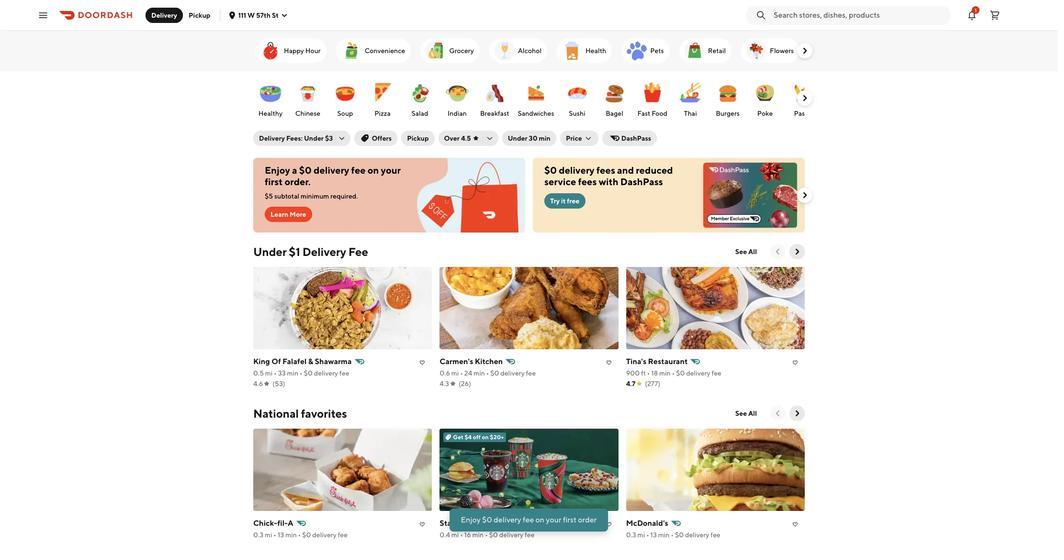 Task type: locate. For each thing, give the bounding box(es) containing it.
get
[[453, 434, 464, 441]]

2 see all from the top
[[735, 410, 757, 418]]

0 horizontal spatial pickup
[[189, 11, 210, 19]]

under left 30
[[508, 135, 528, 142]]

1 vertical spatial delivery
[[259, 135, 285, 142]]

fee for starbucks
[[525, 531, 535, 539]]

0.3 mi • 13 min • $​0 delivery fee for chick-fil-a
[[253, 531, 348, 539]]

1 horizontal spatial enjoy
[[461, 516, 481, 525]]

alcohol
[[518, 47, 542, 55]]

see all link
[[730, 244, 763, 260], [730, 406, 763, 421]]

0 vertical spatial enjoy
[[265, 165, 290, 176]]

all left previous button of carousel icon
[[748, 410, 757, 418]]

subtotal
[[274, 192, 299, 200]]

previous button of carousel image
[[773, 409, 783, 418]]

all left previous button of carousel image on the right
[[748, 248, 757, 256]]

retail image
[[683, 39, 706, 62]]

0 horizontal spatial pickup button
[[183, 7, 216, 23]]

over
[[444, 135, 460, 142]]

0.3 mi • 13 min • $​0 delivery fee down the mcdonald's
[[626, 531, 721, 539]]

0.3 down chick-
[[253, 531, 263, 539]]

with
[[599, 176, 619, 187]]

delivery inside button
[[151, 11, 177, 19]]

learn more button
[[265, 207, 312, 222]]

2 all from the top
[[748, 410, 757, 418]]

tina's
[[626, 357, 647, 366]]

delivery for carmen's kitchen
[[500, 370, 525, 377]]

min for starbucks
[[472, 531, 484, 539]]

pasta
[[794, 110, 811, 117]]

1 see all link from the top
[[730, 244, 763, 260]]

min for carmen's kitchen
[[474, 370, 485, 377]]

free
[[567, 197, 580, 205]]

1 vertical spatial see all link
[[730, 406, 763, 421]]

dashpass down the 'fast'
[[621, 135, 651, 142]]

salad
[[412, 110, 428, 117]]

pickup button left 111
[[183, 7, 216, 23]]

0 vertical spatial dashpass
[[621, 135, 651, 142]]

0.3 mi • 13 min • $​0 delivery fee
[[253, 531, 348, 539], [626, 531, 721, 539]]

delivery for chick-fil-a
[[312, 531, 337, 539]]

breakfast
[[480, 110, 509, 117]]

service
[[544, 176, 576, 187]]

1 see all from the top
[[735, 248, 757, 256]]

0 items, open order cart image
[[989, 9, 1001, 21]]

dashpass down reduced
[[620, 176, 663, 187]]

required.
[[330, 192, 358, 200]]

1 see from the top
[[735, 248, 747, 256]]

on
[[368, 165, 379, 176], [482, 434, 489, 441], [536, 516, 545, 525]]

0.3 down the mcdonald's
[[626, 531, 636, 539]]

0 horizontal spatial first
[[265, 176, 283, 187]]

delivery for delivery
[[151, 11, 177, 19]]

1 horizontal spatial 0.3 mi • 13 min • $​0 delivery fee
[[626, 531, 721, 539]]

min for mcdonald's
[[658, 531, 670, 539]]

delivery inside enjoy a $0 delivery fee on your first order.
[[314, 165, 349, 176]]

$0 right "a"
[[299, 165, 312, 176]]

mi down chick-
[[265, 531, 272, 539]]

2 see from the top
[[735, 410, 747, 418]]

$​0 for of
[[304, 370, 313, 377]]

2 horizontal spatial on
[[536, 516, 545, 525]]

0 horizontal spatial delivery
[[151, 11, 177, 19]]

see all link left previous button of carousel image on the right
[[730, 244, 763, 260]]

pickup
[[189, 11, 210, 19], [407, 135, 429, 142]]

2 0.3 from the left
[[626, 531, 636, 539]]

fees up with
[[597, 165, 615, 176]]

under inside button
[[508, 135, 528, 142]]

2 vertical spatial on
[[536, 516, 545, 525]]

previous button of carousel image
[[773, 247, 783, 257]]

all for under $1 delivery fee
[[748, 248, 757, 256]]

0 horizontal spatial $0
[[299, 165, 312, 176]]

2 horizontal spatial delivery
[[302, 245, 346, 259]]

min right the 18
[[659, 370, 671, 377]]

under left $1 on the left
[[253, 245, 287, 259]]

2 vertical spatial delivery
[[302, 245, 346, 259]]

pets
[[650, 47, 664, 55]]

mcdonald's
[[626, 519, 668, 528]]

1 vertical spatial all
[[748, 410, 757, 418]]

ft
[[641, 370, 646, 377]]

reduced
[[636, 165, 673, 176]]

1 horizontal spatial first
[[563, 516, 577, 525]]

0 vertical spatial delivery
[[151, 11, 177, 19]]

1 horizontal spatial pickup
[[407, 135, 429, 142]]

1 vertical spatial pickup
[[407, 135, 429, 142]]

1 horizontal spatial 13
[[651, 531, 657, 539]]

see all left previous button of carousel image on the right
[[735, 248, 757, 256]]

see left previous button of carousel image on the right
[[735, 248, 747, 256]]

1 0.3 mi • 13 min • $​0 delivery fee from the left
[[253, 531, 348, 539]]

fee for chick-fil-a
[[338, 531, 348, 539]]

4.3
[[440, 380, 449, 388]]

(277)
[[645, 380, 660, 388]]

0 vertical spatial on
[[368, 165, 379, 176]]

$20+
[[490, 434, 504, 441]]

mi down the mcdonald's
[[638, 531, 645, 539]]

13 down the mcdonald's
[[651, 531, 657, 539]]

soup
[[337, 110, 353, 117]]

thai
[[684, 110, 697, 117]]

1 horizontal spatial $0
[[482, 516, 492, 525]]

pickup button down salad
[[401, 131, 435, 146]]

price
[[566, 135, 582, 142]]

retail link
[[679, 38, 732, 63]]

dashpass
[[621, 135, 651, 142], [620, 176, 663, 187]]

13 for chick-fil-a
[[278, 531, 284, 539]]

convenience
[[365, 47, 405, 55]]

1 vertical spatial dashpass
[[620, 176, 663, 187]]

health link
[[557, 38, 612, 63]]

of
[[272, 357, 281, 366]]

0 vertical spatial see all
[[735, 248, 757, 256]]

flowers
[[770, 47, 794, 55]]

0 horizontal spatial 0.3 mi • 13 min • $​0 delivery fee
[[253, 531, 348, 539]]

mi
[[265, 370, 273, 377], [451, 370, 459, 377], [265, 531, 272, 539], [451, 531, 459, 539], [638, 531, 645, 539]]

1 horizontal spatial on
[[482, 434, 489, 441]]

0 horizontal spatial 0.3
[[253, 531, 263, 539]]

see all link for national favorites
[[730, 406, 763, 421]]

see for national favorites
[[735, 410, 747, 418]]

mi right 0.5
[[265, 370, 273, 377]]

see all left previous button of carousel icon
[[735, 410, 757, 418]]

first up the "$5" at top left
[[265, 176, 283, 187]]

sandwiches
[[518, 110, 554, 117]]

chinese
[[295, 110, 320, 117]]

on right off
[[482, 434, 489, 441]]

health
[[586, 47, 606, 55]]

4.6
[[253, 380, 263, 388]]

under 30 min button
[[502, 131, 556, 146]]

1 horizontal spatial 0.3
[[626, 531, 636, 539]]

2 13 from the left
[[651, 531, 657, 539]]

2 horizontal spatial $0
[[544, 165, 557, 176]]

delivery
[[314, 165, 349, 176], [559, 165, 595, 176], [314, 370, 338, 377], [500, 370, 525, 377], [686, 370, 710, 377], [494, 516, 522, 525], [312, 531, 337, 539], [499, 531, 523, 539], [685, 531, 709, 539]]

fast food
[[638, 110, 668, 117]]

0.3 mi • 13 min • $​0 delivery fee down a
[[253, 531, 348, 539]]

dashpass inside 'button'
[[621, 135, 651, 142]]

2 horizontal spatial under
[[508, 135, 528, 142]]

pickup button
[[183, 7, 216, 23], [401, 131, 435, 146]]

4.7
[[626, 380, 635, 388]]

1 0.3 from the left
[[253, 531, 263, 539]]

min right 33
[[287, 370, 298, 377]]

on left order
[[536, 516, 545, 525]]

enjoy up 16
[[461, 516, 481, 525]]

0 vertical spatial see
[[735, 248, 747, 256]]

0 horizontal spatial on
[[368, 165, 379, 176]]

(53)
[[273, 380, 285, 388]]

$0 up 0.4 mi • 16 min • $​0 delivery fee
[[482, 516, 492, 525]]

0 vertical spatial first
[[265, 176, 283, 187]]

under left $3
[[304, 135, 324, 142]]

min right 16
[[472, 531, 484, 539]]

13 down fil-
[[278, 531, 284, 539]]

flowers image
[[745, 39, 768, 62]]

first left order
[[563, 516, 577, 525]]

min down a
[[285, 531, 297, 539]]

1 all from the top
[[748, 248, 757, 256]]

see all link left previous button of carousel icon
[[730, 406, 763, 421]]

try it free
[[550, 197, 580, 205]]

1 vertical spatial first
[[563, 516, 577, 525]]

2 0.3 mi • 13 min • $​0 delivery fee from the left
[[626, 531, 721, 539]]

1 vertical spatial see all
[[735, 410, 757, 418]]

1 vertical spatial see
[[735, 410, 747, 418]]

all
[[748, 248, 757, 256], [748, 410, 757, 418]]

pickup for bottommost pickup button
[[407, 135, 429, 142]]

0 horizontal spatial under
[[253, 245, 287, 259]]

$5 subtotal minimum required.
[[265, 192, 358, 200]]

1 13 from the left
[[278, 531, 284, 539]]

first
[[265, 176, 283, 187], [563, 516, 577, 525]]

notification bell image
[[966, 9, 978, 21]]

enjoy left "a"
[[265, 165, 290, 176]]

2 see all link from the top
[[730, 406, 763, 421]]

0 vertical spatial pickup
[[189, 11, 210, 19]]

next button of carousel image
[[800, 46, 810, 56], [800, 191, 810, 200], [792, 247, 802, 257], [792, 409, 802, 418]]

fee inside enjoy a $0 delivery fee on your first order.
[[351, 165, 366, 176]]

your inside enjoy a $0 delivery fee on your first order.
[[381, 165, 401, 176]]

order
[[578, 516, 597, 525]]

0 vertical spatial all
[[748, 248, 757, 256]]

alcohol link
[[489, 38, 547, 63]]

111 w 57th st
[[238, 11, 279, 19]]

see left previous button of carousel icon
[[735, 410, 747, 418]]

on down offers button
[[368, 165, 379, 176]]

your left order
[[546, 516, 562, 525]]

0 vertical spatial see all link
[[730, 244, 763, 260]]

kitchen
[[475, 357, 503, 366]]

0.6 mi • 24 min • $​0 delivery fee
[[440, 370, 536, 377]]

healthy
[[258, 110, 283, 117]]

$3
[[325, 135, 333, 142]]

order.
[[285, 176, 311, 187]]

1 horizontal spatial delivery
[[259, 135, 285, 142]]

offers button
[[355, 131, 398, 146]]

burgers
[[716, 110, 740, 117]]

0 horizontal spatial your
[[381, 165, 401, 176]]

shawarma
[[315, 357, 352, 366]]

1 vertical spatial enjoy
[[461, 516, 481, 525]]

0 horizontal spatial enjoy
[[265, 165, 290, 176]]

enjoy inside enjoy a $0 delivery fee on your first order.
[[265, 165, 290, 176]]

900 ft • 18 min • $​0 delivery fee
[[626, 370, 722, 377]]

mi right the 0.6
[[451, 370, 459, 377]]

under for under $1 delivery fee
[[253, 245, 287, 259]]

happy
[[284, 47, 304, 55]]

0.4 mi • 16 min • $​0 delivery fee
[[440, 531, 535, 539]]

falafel
[[283, 357, 307, 366]]

$5
[[265, 192, 273, 200]]

1 vertical spatial your
[[546, 516, 562, 525]]

enjoy
[[265, 165, 290, 176], [461, 516, 481, 525]]

a
[[292, 165, 297, 176]]

1 horizontal spatial pickup button
[[401, 131, 435, 146]]

national favorites
[[253, 407, 347, 420]]

0 vertical spatial your
[[381, 165, 401, 176]]

fee for king of falafel & shawarma
[[340, 370, 349, 377]]

pickup right delivery button
[[189, 11, 210, 19]]

over 4.5 button
[[438, 131, 498, 146]]

off
[[473, 434, 481, 441]]

min right 30
[[539, 135, 551, 142]]

dashpass button
[[602, 131, 657, 146]]

enjoy for enjoy a $0 delivery fee on your first order.
[[265, 165, 290, 176]]

under for under 30 min
[[508, 135, 528, 142]]

retail
[[708, 47, 726, 55]]

0 horizontal spatial 13
[[278, 531, 284, 539]]

min down the mcdonald's
[[658, 531, 670, 539]]

$0 up the 'service'
[[544, 165, 557, 176]]

4.5
[[461, 135, 471, 142]]

your down offers
[[381, 165, 401, 176]]

fees
[[597, 165, 615, 176], [578, 176, 597, 187]]

fees left with
[[578, 176, 597, 187]]

min for chick-fil-a
[[285, 531, 297, 539]]

min right 24
[[474, 370, 485, 377]]

pickup down salad
[[407, 135, 429, 142]]



Task type: vqa. For each thing, say whether or not it's contained in the screenshot.


Task type: describe. For each thing, give the bounding box(es) containing it.
1 vertical spatial pickup button
[[401, 131, 435, 146]]

1 horizontal spatial your
[[546, 516, 562, 525]]

$4
[[465, 434, 472, 441]]

restaurant
[[648, 357, 688, 366]]

favorites
[[301, 407, 347, 420]]

pickup for the top pickup button
[[189, 11, 210, 19]]

30
[[529, 135, 538, 142]]

57th
[[256, 11, 271, 19]]

min for tina's restaurant
[[659, 370, 671, 377]]

carmen's kitchen
[[440, 357, 503, 366]]

delivery for tina's restaurant
[[686, 370, 710, 377]]

national favorites link
[[253, 406, 347, 421]]

mi for carmen's
[[451, 370, 459, 377]]

starbucks
[[440, 519, 475, 528]]

indian
[[448, 110, 467, 117]]

mi for chick-
[[265, 531, 272, 539]]

16
[[464, 531, 471, 539]]

0.3 mi • 13 min • $​0 delivery fee for mcdonald's
[[626, 531, 721, 539]]

fee for tina's restaurant
[[712, 370, 722, 377]]

mi for king
[[265, 370, 273, 377]]

chick-fil-a
[[253, 519, 293, 528]]

enjoy a $0 delivery fee on your first order.
[[265, 165, 401, 187]]

dashpass inside $0 delivery fees and reduced service fees with dashpass
[[620, 176, 663, 187]]

next button of carousel image
[[800, 93, 810, 103]]

tina's restaurant
[[626, 357, 688, 366]]

delivery for delivery fees: under $3
[[259, 135, 285, 142]]

food
[[652, 110, 668, 117]]

900
[[626, 370, 640, 377]]

under $1 delivery fee
[[253, 245, 368, 259]]

king
[[253, 357, 270, 366]]

delivery for king of falafel & shawarma
[[314, 370, 338, 377]]

fee for carmen's kitchen
[[526, 370, 536, 377]]

delivery inside $0 delivery fees and reduced service fees with dashpass
[[559, 165, 595, 176]]

enjoy $0 delivery fee on your first order
[[461, 516, 597, 525]]

grocery link
[[421, 38, 480, 63]]

offers
[[372, 135, 392, 142]]

all for national favorites
[[748, 410, 757, 418]]

carmen's
[[440, 357, 473, 366]]

bagel
[[606, 110, 623, 117]]

1 horizontal spatial under
[[304, 135, 324, 142]]

w
[[248, 11, 255, 19]]

Store search: begin typing to search for stores available on DoorDash text field
[[774, 10, 945, 20]]

mi right 0.4
[[451, 531, 459, 539]]

over 4.5
[[444, 135, 471, 142]]

pets image
[[625, 39, 648, 62]]

grocery image
[[424, 39, 447, 62]]

it
[[561, 197, 566, 205]]

flowers link
[[741, 38, 800, 63]]

$0 inside $0 delivery fees and reduced service fees with dashpass
[[544, 165, 557, 176]]

0.5
[[253, 370, 264, 377]]

fast
[[638, 110, 650, 117]]

learn more
[[271, 211, 306, 218]]

1 vertical spatial on
[[482, 434, 489, 441]]

min inside button
[[539, 135, 551, 142]]

(26)
[[459, 380, 471, 388]]

$0 inside enjoy a $0 delivery fee on your first order.
[[299, 165, 312, 176]]

delivery button
[[146, 7, 183, 23]]

under $1 delivery fee link
[[253, 244, 368, 260]]

enjoy for enjoy $0 delivery fee on your first order
[[461, 516, 481, 525]]

happy hour link
[[255, 38, 326, 63]]

1
[[975, 7, 977, 13]]

0.4
[[440, 531, 450, 539]]

minimum
[[301, 192, 329, 200]]

18
[[651, 370, 658, 377]]

chick-
[[253, 519, 277, 528]]

convenience image
[[340, 39, 363, 62]]

33
[[278, 370, 286, 377]]

0.6
[[440, 370, 450, 377]]

more
[[290, 211, 306, 218]]

health image
[[561, 39, 584, 62]]

&
[[308, 357, 313, 366]]

happy hour
[[284, 47, 321, 55]]

try
[[550, 197, 560, 205]]

$​0 for fil-
[[302, 531, 311, 539]]

pizza
[[375, 110, 391, 117]]

min for king of falafel & shawarma
[[287, 370, 298, 377]]

fee
[[348, 245, 368, 259]]

see all for under $1 delivery fee
[[735, 248, 757, 256]]

1 vertical spatial fees
[[578, 176, 597, 187]]

first inside enjoy a $0 delivery fee on your first order.
[[265, 176, 283, 187]]

sushi
[[569, 110, 585, 117]]

0 vertical spatial fees
[[597, 165, 615, 176]]

fil-
[[277, 519, 288, 528]]

on inside enjoy a $0 delivery fee on your first order.
[[368, 165, 379, 176]]

delivery for mcdonald's
[[685, 531, 709, 539]]

king of falafel & shawarma
[[253, 357, 352, 366]]

see all for national favorites
[[735, 410, 757, 418]]

get $4 off on $20+
[[453, 434, 504, 441]]

convenience link
[[336, 38, 411, 63]]

0.3 for chick-fil-a
[[253, 531, 263, 539]]

alcohol image
[[493, 39, 516, 62]]

happy hour image
[[259, 39, 282, 62]]

price button
[[560, 131, 598, 146]]

13 for mcdonald's
[[651, 531, 657, 539]]

fee for mcdonald's
[[711, 531, 721, 539]]

0.5 mi • 33 min • $​0 delivery fee
[[253, 370, 349, 377]]

national
[[253, 407, 299, 420]]

open menu image
[[37, 9, 49, 21]]

grocery
[[449, 47, 474, 55]]

hour
[[305, 47, 321, 55]]

pets link
[[622, 38, 670, 63]]

0.3 for mcdonald's
[[626, 531, 636, 539]]

see for under $1 delivery fee
[[735, 248, 747, 256]]

111
[[238, 11, 246, 19]]

$​0 for restaurant
[[676, 370, 685, 377]]

0 vertical spatial pickup button
[[183, 7, 216, 23]]

delivery fees: under $3
[[259, 135, 333, 142]]

$0 delivery fees and reduced service fees with dashpass
[[544, 165, 673, 187]]

$​0 for kitchen
[[490, 370, 499, 377]]

delivery for starbucks
[[499, 531, 523, 539]]

see all link for under $1 delivery fee
[[730, 244, 763, 260]]



